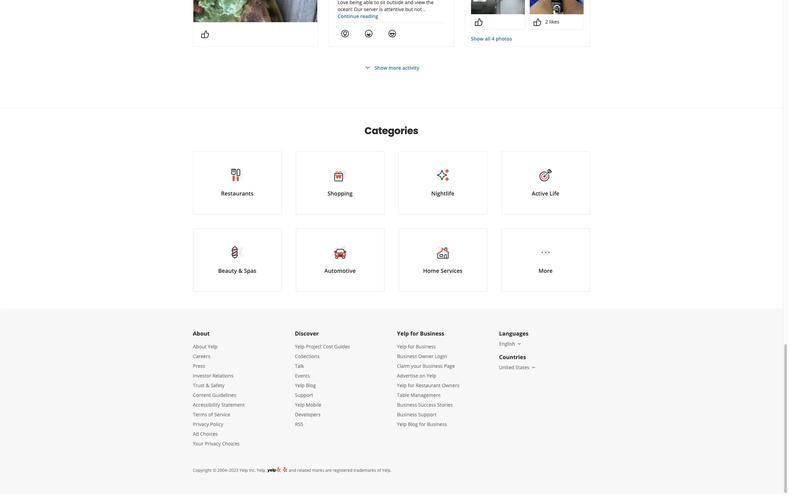 Task type: vqa. For each thing, say whether or not it's contained in the screenshot.
ADVERTISE ON YELP LINK
yes



Task type: locate. For each thing, give the bounding box(es) containing it.
1 vertical spatial blog
[[408, 422, 418, 428]]

active life link
[[501, 151, 590, 215]]

of up privacy policy link
[[208, 412, 213, 419]]

2 about from the top
[[193, 344, 207, 350]]

yelp down events
[[295, 383, 305, 389]]

open photo lightbox image up 4
[[472, 0, 525, 14]]

press
[[193, 363, 205, 370]]

24 chevron down v2 image
[[364, 64, 372, 72]]

show inside 'show more activity' button
[[375, 64, 388, 71]]

claim your business page link
[[397, 363, 455, 370]]

2
[[546, 18, 548, 25]]

of left yelp.
[[377, 468, 381, 474]]

advertise on yelp link
[[397, 373, 437, 380]]

business down owner
[[423, 363, 443, 370]]

like feed item image
[[475, 18, 483, 26], [534, 18, 542, 26]]

business up owner
[[416, 344, 436, 350]]

events link
[[295, 373, 310, 380]]

0 horizontal spatial show
[[375, 64, 388, 71]]

yelp up table
[[397, 383, 407, 389]]

claim
[[397, 363, 410, 370]]

continue reading
[[338, 13, 378, 19]]

like feed item image up show all 4 photos
[[475, 18, 483, 26]]

privacy
[[193, 422, 209, 428], [205, 441, 221, 448]]

1 vertical spatial choices
[[222, 441, 240, 448]]

yelp.
[[382, 468, 392, 474]]

open photo lightbox image up the likes
[[530, 0, 584, 14]]

1 vertical spatial &
[[206, 383, 209, 389]]

inc.
[[249, 468, 256, 474]]

yelp blog link
[[295, 383, 316, 389]]

reading
[[360, 13, 378, 19]]

0 horizontal spatial blog
[[306, 383, 316, 389]]

2004–2023
[[217, 468, 239, 474]]

blog down business support link
[[408, 422, 418, 428]]

yelp for business business owner login claim your business page advertise on yelp yelp for restaurant owners table management business success stories business support yelp blog for business
[[397, 344, 460, 428]]

1 vertical spatial show
[[375, 64, 388, 71]]

privacy down terms
[[193, 422, 209, 428]]

1 horizontal spatial show
[[471, 35, 484, 42]]

16 chevron down v2 image
[[531, 365, 537, 371]]

1 horizontal spatial open photo lightbox image
[[530, 0, 584, 14]]

0 vertical spatial of
[[208, 412, 213, 419]]

business
[[420, 330, 444, 338], [416, 344, 436, 350], [397, 354, 417, 360], [423, 363, 443, 370], [397, 402, 417, 409], [397, 412, 417, 419], [427, 422, 447, 428]]

4
[[492, 35, 495, 42]]

1 horizontal spatial &
[[239, 267, 243, 275]]

for
[[411, 330, 419, 338], [408, 344, 415, 350], [408, 383, 415, 389], [419, 422, 426, 428]]

1 about from the top
[[193, 330, 210, 338]]

1 horizontal spatial of
[[377, 468, 381, 474]]

0 vertical spatial choices
[[200, 431, 218, 438]]

yelp up collections
[[295, 344, 305, 350]]

24 cool v2 image
[[389, 29, 397, 38]]

yelp project cost guides collections talk events yelp blog support yelp mobile developers rss
[[295, 344, 350, 428]]

0 vertical spatial about
[[193, 330, 210, 338]]

stories
[[437, 402, 453, 409]]

copyright © 2004–2023 yelp inc. yelp,
[[193, 468, 266, 474]]

privacy down ad choices link at bottom left
[[205, 441, 221, 448]]

yelp project cost guides link
[[295, 344, 350, 350]]

0 vertical spatial support
[[295, 393, 313, 399]]

show right 24 chevron down v2 image on the top left of the page
[[375, 64, 388, 71]]

terms of service link
[[193, 412, 230, 419]]

about
[[193, 330, 210, 338], [193, 344, 207, 350]]

business up yelp for business link at bottom right
[[420, 330, 444, 338]]

ad choices link
[[193, 431, 218, 438]]

support inside yelp project cost guides collections talk events yelp blog support yelp mobile developers rss
[[295, 393, 313, 399]]

0 horizontal spatial &
[[206, 383, 209, 389]]

nightlife
[[432, 190, 455, 198]]

1 horizontal spatial blog
[[408, 422, 418, 428]]

table
[[397, 393, 410, 399]]

0 horizontal spatial of
[[208, 412, 213, 419]]

about up careers
[[193, 344, 207, 350]]

show left the all
[[471, 35, 484, 42]]

beauty & spas link
[[193, 229, 282, 292]]

your privacy choices link
[[193, 441, 240, 448]]

yelp logo image
[[267, 468, 281, 474]]

yelp right on
[[427, 373, 437, 380]]

0 horizontal spatial choices
[[200, 431, 218, 438]]

yelp up careers
[[208, 344, 218, 350]]

blog inside yelp for business business owner login claim your business page advertise on yelp yelp for restaurant owners table management business success stories business support yelp blog for business
[[408, 422, 418, 428]]

trademarks
[[354, 468, 376, 474]]

business up yelp blog for business link
[[397, 412, 417, 419]]

nightlife link
[[399, 151, 488, 215]]

support
[[295, 393, 313, 399], [418, 412, 437, 419]]

yelp inside 'about yelp careers press investor relations trust & safety content guidelines accessibility statement terms of service privacy policy ad choices your privacy choices'
[[208, 344, 218, 350]]

rss link
[[295, 422, 303, 428]]

show more activity button
[[364, 64, 420, 72]]

guides
[[334, 344, 350, 350]]

yelp for restaurant owners link
[[397, 383, 460, 389]]

explore recent activity section section
[[187, 0, 596, 108]]

press link
[[193, 363, 205, 370]]

blog up support link
[[306, 383, 316, 389]]

like feed item image left the 2
[[534, 18, 542, 26]]

blog
[[306, 383, 316, 389], [408, 422, 418, 428]]

&
[[239, 267, 243, 275], [206, 383, 209, 389]]

home services link
[[399, 229, 488, 292]]

about for about
[[193, 330, 210, 338]]

24 useful v2 image
[[341, 29, 350, 38]]

united states
[[499, 365, 530, 371]]

24 funny v2 image
[[365, 29, 373, 38]]

support down the 'success'
[[418, 412, 437, 419]]

1 vertical spatial about
[[193, 344, 207, 350]]

yelp for business
[[397, 330, 444, 338]]

0 vertical spatial privacy
[[193, 422, 209, 428]]

page
[[444, 363, 455, 370]]

success
[[418, 402, 436, 409]]

yelp blog for business link
[[397, 422, 447, 428]]

countries
[[499, 354, 526, 362]]

activity
[[403, 64, 420, 71]]

business up claim
[[397, 354, 417, 360]]

yelp
[[397, 330, 409, 338], [208, 344, 218, 350], [295, 344, 305, 350], [397, 344, 407, 350], [427, 373, 437, 380], [295, 383, 305, 389], [397, 383, 407, 389], [295, 402, 305, 409], [397, 422, 407, 428], [240, 468, 248, 474]]

0 vertical spatial show
[[471, 35, 484, 42]]

& right 'trust'
[[206, 383, 209, 389]]

1 vertical spatial support
[[418, 412, 437, 419]]

home services
[[423, 267, 463, 275]]

service
[[214, 412, 230, 419]]

0 vertical spatial &
[[239, 267, 243, 275]]

support down yelp blog link
[[295, 393, 313, 399]]

0 vertical spatial blog
[[306, 383, 316, 389]]

talk link
[[295, 363, 304, 370]]

2 likes
[[546, 18, 560, 25]]

english
[[499, 341, 515, 348]]

open photo lightbox image
[[472, 0, 525, 14], [530, 0, 584, 14]]

safety
[[211, 383, 225, 389]]

show all 4 photos button
[[471, 35, 512, 42]]

0 horizontal spatial open photo lightbox image
[[472, 0, 525, 14]]

choices down privacy policy link
[[200, 431, 218, 438]]

show
[[471, 35, 484, 42], [375, 64, 388, 71]]

1 horizontal spatial choices
[[222, 441, 240, 448]]

yelp left inc. at the left of page
[[240, 468, 248, 474]]

& left the spas
[[239, 267, 243, 275]]

about yelp link
[[193, 344, 218, 350]]

blog inside yelp project cost guides collections talk events yelp blog support yelp mobile developers rss
[[306, 383, 316, 389]]

about inside 'about yelp careers press investor relations trust & safety content guidelines accessibility statement terms of service privacy policy ad choices your privacy choices'
[[193, 344, 207, 350]]

show inside show all 4 photos 'dropdown button'
[[471, 35, 484, 42]]

advertise
[[397, 373, 418, 380]]

about yelp careers press investor relations trust & safety content guidelines accessibility statement terms of service privacy policy ad choices your privacy choices
[[193, 344, 245, 448]]

yelp,
[[257, 468, 266, 474]]

©
[[213, 468, 216, 474]]

ad
[[193, 431, 199, 438]]

2 like feed item image from the left
[[534, 18, 542, 26]]

about up about yelp link
[[193, 330, 210, 338]]

like feed item image for 1st open photo lightbox from left
[[475, 18, 483, 26]]

business owner login link
[[397, 354, 447, 360]]

1 horizontal spatial support
[[418, 412, 437, 419]]

choices down policy
[[222, 441, 240, 448]]

0 horizontal spatial support
[[295, 393, 313, 399]]

beauty
[[218, 267, 237, 275]]

1 like feed item image from the left
[[475, 18, 483, 26]]

1 horizontal spatial like feed item image
[[534, 18, 542, 26]]

0 horizontal spatial like feed item image
[[475, 18, 483, 26]]



Task type: describe. For each thing, give the bounding box(es) containing it.
continue reading button
[[338, 13, 378, 19]]

shopping
[[328, 190, 353, 198]]

business down table
[[397, 402, 417, 409]]

terms
[[193, 412, 207, 419]]

yelp mobile link
[[295, 402, 322, 409]]

content
[[193, 393, 211, 399]]

restaurants
[[221, 190, 254, 198]]

business down stories
[[427, 422, 447, 428]]

yelp up claim
[[397, 344, 407, 350]]

developers link
[[295, 412, 321, 419]]

careers
[[193, 354, 210, 360]]

your
[[193, 441, 204, 448]]

accessibility
[[193, 402, 220, 409]]

like feed item image
[[201, 30, 209, 38]]

owners
[[442, 383, 460, 389]]

investor
[[193, 373, 211, 380]]

mobile
[[306, 402, 322, 409]]

events
[[295, 373, 310, 380]]

show for show more activity
[[375, 64, 388, 71]]

cost
[[323, 344, 333, 350]]

collections link
[[295, 354, 320, 360]]

developers
[[295, 412, 321, 419]]

registered
[[333, 468, 353, 474]]

likes
[[550, 18, 560, 25]]

show for show all 4 photos
[[471, 35, 484, 42]]

& inside 'about yelp careers press investor relations trust & safety content guidelines accessibility statement terms of service privacy policy ad choices your privacy choices'
[[206, 383, 209, 389]]

of inside 'about yelp careers press investor relations trust & safety content guidelines accessibility statement terms of service privacy policy ad choices your privacy choices'
[[208, 412, 213, 419]]

your
[[411, 363, 422, 370]]

show all 4 photos
[[471, 35, 512, 42]]

accessibility statement link
[[193, 402, 245, 409]]

,
[[281, 468, 283, 474]]

restaurant
[[416, 383, 441, 389]]

are
[[325, 468, 332, 474]]

on
[[420, 373, 426, 380]]

careers link
[[193, 354, 210, 360]]

related
[[297, 468, 311, 474]]

automotive link
[[296, 229, 385, 292]]

active
[[532, 190, 548, 198]]

active life
[[532, 190, 560, 198]]

yelp burst image
[[283, 468, 288, 473]]

support link
[[295, 393, 313, 399]]

trust & safety link
[[193, 383, 225, 389]]

rss
[[295, 422, 303, 428]]

2 open photo lightbox image from the left
[[530, 0, 584, 14]]

beauty & spas
[[218, 267, 257, 275]]

16 chevron down v2 image
[[517, 342, 522, 347]]

united
[[499, 365, 514, 371]]

yelp down business support link
[[397, 422, 407, 428]]

more link
[[501, 229, 590, 292]]

about for about yelp careers press investor relations trust & safety content guidelines accessibility statement terms of service privacy policy ad choices your privacy choices
[[193, 344, 207, 350]]

relations
[[213, 373, 234, 380]]

1 vertical spatial of
[[377, 468, 381, 474]]

automotive
[[325, 267, 356, 275]]

and related marks are registered trademarks of yelp.
[[288, 468, 392, 474]]

yelp for business link
[[397, 344, 436, 350]]

owner
[[418, 354, 434, 360]]

project
[[306, 344, 322, 350]]

states
[[516, 365, 530, 371]]

for up business owner login link
[[408, 344, 415, 350]]

for down business support link
[[419, 422, 426, 428]]

1 vertical spatial privacy
[[205, 441, 221, 448]]

privacy policy link
[[193, 422, 223, 428]]

for down advertise
[[408, 383, 415, 389]]

like feed item image for 2nd open photo lightbox
[[534, 18, 542, 26]]

management
[[411, 393, 441, 399]]

marks
[[312, 468, 324, 474]]

restaurants link
[[193, 151, 282, 215]]

for up yelp for business link at bottom right
[[411, 330, 419, 338]]

copyright
[[193, 468, 212, 474]]

all
[[485, 35, 491, 42]]

business success stories link
[[397, 402, 453, 409]]

categories
[[365, 124, 419, 138]]

continue
[[338, 13, 359, 19]]

show more activity
[[375, 64, 420, 71]]

content guidelines link
[[193, 393, 236, 399]]

1 open photo lightbox image from the left
[[472, 0, 525, 14]]

investor relations link
[[193, 373, 234, 380]]

& inside category navigation section navigation
[[239, 267, 243, 275]]

support inside yelp for business business owner login claim your business page advertise on yelp yelp for restaurant owners table management business success stories business support yelp blog for business
[[418, 412, 437, 419]]

policy
[[210, 422, 223, 428]]

category navigation section navigation
[[186, 108, 597, 309]]

life
[[550, 190, 560, 198]]

trust
[[193, 383, 205, 389]]

more
[[389, 64, 401, 71]]

photos
[[496, 35, 512, 42]]

shopping link
[[296, 151, 385, 215]]

discover
[[295, 330, 319, 338]]

yelp up yelp for business link at bottom right
[[397, 330, 409, 338]]

talk
[[295, 363, 304, 370]]

login
[[435, 354, 447, 360]]

yelp down support link
[[295, 402, 305, 409]]

table management link
[[397, 393, 441, 399]]

guidelines
[[212, 393, 236, 399]]

spas
[[244, 267, 257, 275]]

and
[[289, 468, 296, 474]]



